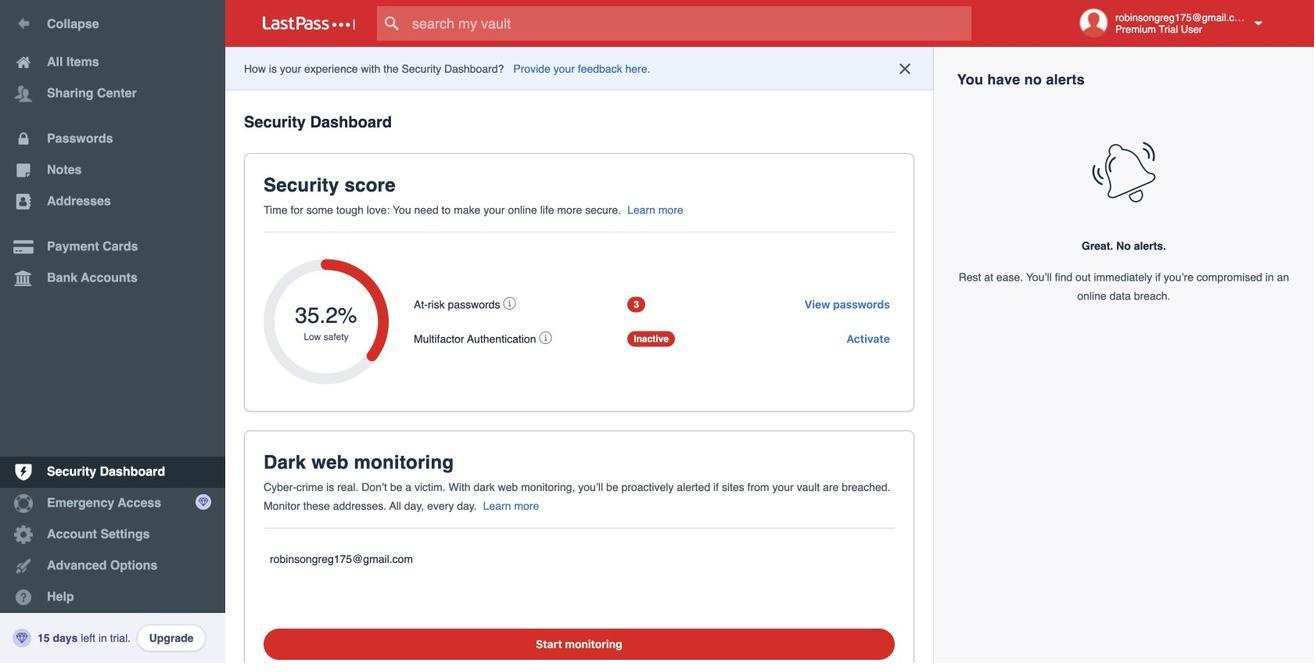 Task type: describe. For each thing, give the bounding box(es) containing it.
Search search field
[[377, 6, 1002, 41]]



Task type: vqa. For each thing, say whether or not it's contained in the screenshot.
'search my vault' text field
yes



Task type: locate. For each thing, give the bounding box(es) containing it.
main navigation navigation
[[0, 0, 225, 663]]

search my vault text field
[[377, 6, 1002, 41]]

lastpass image
[[263, 16, 355, 31]]



